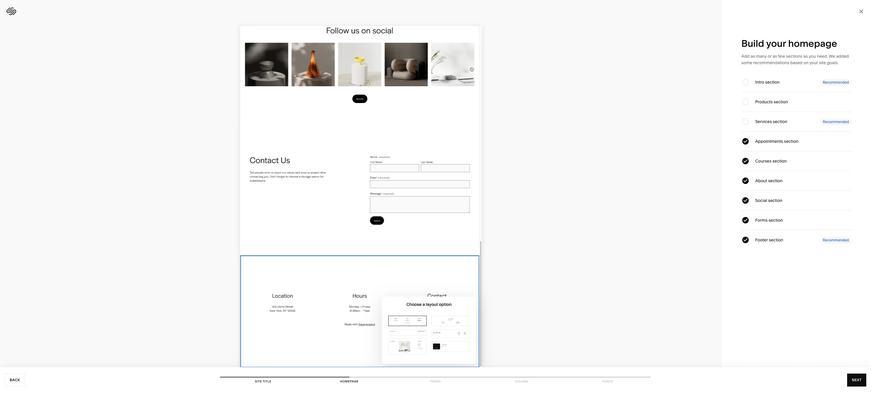 Task type: describe. For each thing, give the bounding box(es) containing it.
your inside add as many or as few sections as you need. we added some recommendations based on your site goals.
[[810, 60, 818, 65]]

section for intro section
[[766, 80, 780, 85]]

added
[[837, 54, 849, 59]]

add as many or as few sections as you need. we added some recommendations based on your site goals.
[[742, 54, 849, 65]]

footer section with location, hours, and contact image
[[389, 317, 426, 326]]

footer section with site title, hours, and contact image
[[433, 317, 469, 326]]

section for about section
[[769, 178, 783, 184]]

option
[[439, 302, 452, 308]]

next button
[[848, 374, 867, 387]]

footer section with site title, image, and social link image
[[433, 343, 469, 351]]

appointments
[[756, 139, 784, 144]]

about
[[756, 178, 768, 184]]

pages
[[431, 380, 441, 384]]

homepage
[[340, 380, 359, 384]]

choose a layout option
[[407, 302, 452, 308]]

3 as from the left
[[804, 54, 808, 59]]

social
[[756, 198, 768, 203]]

services
[[756, 119, 772, 124]]

2 as from the left
[[773, 54, 778, 59]]

footer
[[756, 238, 768, 243]]

section for courses section
[[773, 159, 787, 164]]

site title
[[255, 380, 272, 384]]

need.
[[817, 54, 828, 59]]

fonts
[[603, 380, 614, 384]]

products
[[756, 99, 773, 105]]

site
[[819, 60, 826, 65]]

section for products section
[[774, 99, 789, 105]]

appointments section
[[756, 139, 799, 144]]

services section
[[756, 119, 788, 124]]

1 as from the left
[[751, 54, 756, 59]]

recommendations
[[754, 60, 790, 65]]

forms
[[756, 218, 768, 223]]

section for footer section
[[769, 238, 784, 243]]

few
[[779, 54, 786, 59]]

recommended for footer section
[[823, 238, 849, 243]]

build your homepage
[[742, 38, 838, 49]]

section for social section
[[769, 198, 783, 203]]

site
[[255, 380, 262, 384]]



Task type: locate. For each thing, give the bounding box(es) containing it.
section right "intro"
[[766, 80, 780, 85]]

based
[[791, 60, 803, 65]]

3 recommended from the top
[[823, 238, 849, 243]]

section right forms
[[769, 218, 783, 223]]

0 vertical spatial recommended
[[823, 80, 849, 84]]

products section
[[756, 99, 789, 105]]

many
[[757, 54, 767, 59]]

section for appointments section
[[785, 139, 799, 144]]

as up "on"
[[804, 54, 808, 59]]

sections
[[787, 54, 803, 59]]

or
[[768, 54, 772, 59]]

1 vertical spatial your
[[810, 60, 818, 65]]

1 vertical spatial recommended
[[823, 120, 849, 124]]

some
[[742, 60, 753, 65]]

title
[[263, 380, 272, 384]]

0 vertical spatial your
[[767, 38, 787, 49]]

a
[[423, 302, 425, 308]]

section right products
[[774, 99, 789, 105]]

goals.
[[827, 60, 839, 65]]

layout
[[426, 302, 438, 308]]

about section
[[756, 178, 783, 184]]

your up "few"
[[767, 38, 787, 49]]

1 horizontal spatial as
[[773, 54, 778, 59]]

recommended for services section
[[823, 120, 849, 124]]

intro section
[[756, 80, 780, 85]]

section right social
[[769, 198, 783, 203]]

as right add
[[751, 54, 756, 59]]

section right about
[[769, 178, 783, 184]]

we
[[829, 54, 836, 59]]

as right or in the top right of the page
[[773, 54, 778, 59]]

section for services section
[[773, 119, 788, 124]]

recommended for intro section
[[823, 80, 849, 84]]

recommended
[[823, 80, 849, 84], [823, 120, 849, 124], [823, 238, 849, 243]]

build
[[742, 38, 765, 49]]

your down "you"
[[810, 60, 818, 65]]

colors
[[515, 380, 529, 384]]

intro
[[756, 80, 765, 85]]

2 recommended from the top
[[823, 120, 849, 124]]

on
[[804, 60, 809, 65]]

section right "footer"
[[769, 238, 784, 243]]

section right appointments
[[785, 139, 799, 144]]

courses section
[[756, 159, 787, 164]]

section
[[766, 80, 780, 85], [774, 99, 789, 105], [773, 119, 788, 124], [785, 139, 799, 144], [773, 159, 787, 164], [769, 178, 783, 184], [769, 198, 783, 203], [769, 218, 783, 223], [769, 238, 784, 243]]

homepage
[[789, 38, 838, 49]]

back
[[10, 378, 20, 383]]

add
[[742, 54, 750, 59]]

2 horizontal spatial as
[[804, 54, 808, 59]]

your
[[767, 38, 787, 49], [810, 60, 818, 65]]

courses
[[756, 159, 772, 164]]

1 horizontal spatial your
[[810, 60, 818, 65]]

section right courses
[[773, 159, 787, 164]]

1 recommended from the top
[[823, 80, 849, 84]]

2 vertical spatial recommended
[[823, 238, 849, 243]]

choose
[[407, 302, 422, 308]]

0 horizontal spatial as
[[751, 54, 756, 59]]

footer section with site title and email contact image
[[389, 331, 426, 335]]

section right services
[[773, 119, 788, 124]]

footer section with site title, image, contact, and hours image
[[389, 340, 426, 354]]

you
[[809, 54, 816, 59]]

0 horizontal spatial your
[[767, 38, 787, 49]]

social section
[[756, 198, 783, 203]]

back button
[[5, 374, 25, 387]]

footer section with site title and shop links image
[[433, 331, 469, 338]]

section for forms section
[[769, 218, 783, 223]]

footer section
[[756, 238, 784, 243]]

forms section
[[756, 218, 783, 223]]

next
[[852, 378, 862, 383]]

as
[[751, 54, 756, 59], [773, 54, 778, 59], [804, 54, 808, 59]]



Task type: vqa. For each thing, say whether or not it's contained in the screenshot.
Back button
yes



